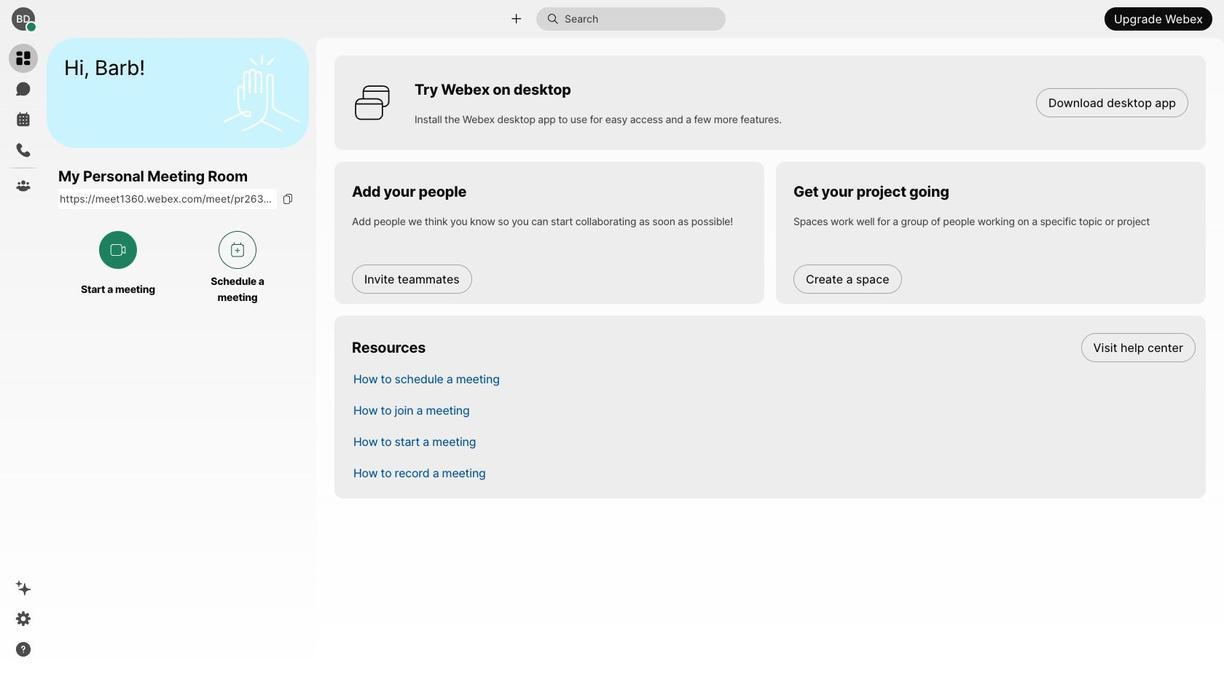 Task type: locate. For each thing, give the bounding box(es) containing it.
4 list item from the top
[[342, 426, 1206, 457]]

2 list item from the top
[[342, 363, 1206, 394]]

5 list item from the top
[[342, 457, 1206, 488]]

webex tab list
[[9, 44, 38, 200]]

None text field
[[58, 189, 277, 209]]

two hands high fiving image
[[218, 49, 305, 137]]

navigation
[[0, 38, 47, 677]]

list item
[[342, 332, 1206, 363], [342, 363, 1206, 394], [342, 394, 1206, 426], [342, 426, 1206, 457], [342, 457, 1206, 488]]



Task type: vqa. For each thing, say whether or not it's contained in the screenshot.
third list item
yes



Task type: describe. For each thing, give the bounding box(es) containing it.
1 list item from the top
[[342, 332, 1206, 363]]

3 list item from the top
[[342, 394, 1206, 426]]



